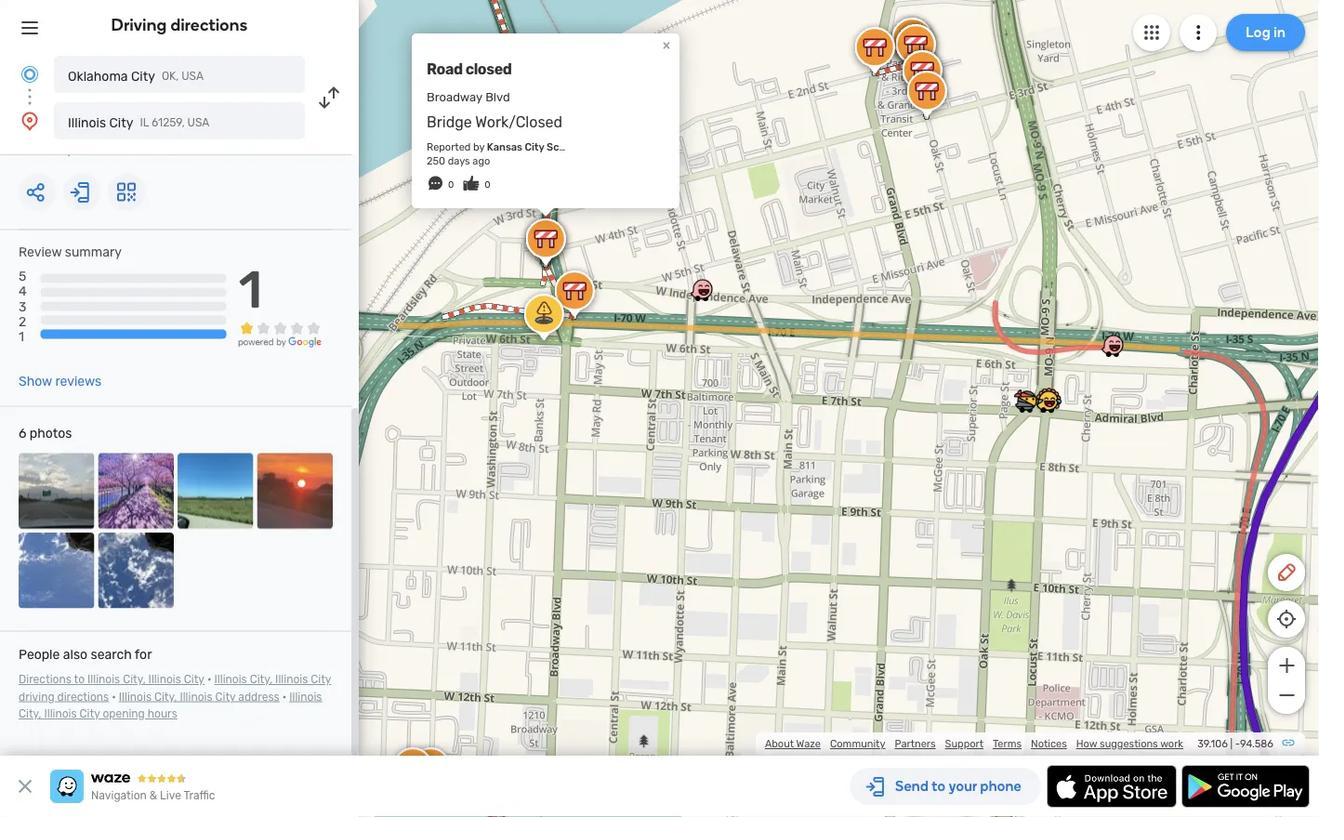 Task type: describe. For each thing, give the bounding box(es) containing it.
illinois city, illinois city opening hours
[[19, 690, 322, 721]]

driving directions
[[111, 15, 248, 35]]

city inside illinois city, illinois city driving directions
[[311, 673, 331, 686]]

opening
[[103, 708, 145, 721]]

image 3 of illinois city, illinois city image
[[178, 453, 253, 529]]

image 6 of illinois city, illinois city image
[[98, 533, 174, 609]]

directions to illinois city, illinois city link
[[19, 673, 204, 686]]

6 photos
[[19, 426, 72, 441]]

work
[[1160, 738, 1183, 750]]

review
[[19, 245, 62, 260]]

driving
[[19, 690, 54, 703]]

scout
[[547, 140, 576, 153]]

image 4 of illinois city, illinois city image
[[257, 453, 333, 529]]

how suggestions work link
[[1076, 738, 1183, 750]]

work/closed
[[475, 113, 563, 131]]

5 4 3 2 1
[[19, 269, 27, 344]]

community link
[[830, 738, 886, 750]]

6
[[19, 426, 26, 441]]

by
[[473, 140, 485, 153]]

city inside illinois city, illinois city opening hours
[[80, 708, 100, 721]]

blvd
[[485, 90, 510, 104]]

0 vertical spatial directions
[[171, 15, 248, 35]]

image 5 of illinois city, illinois city image
[[19, 533, 94, 609]]

live
[[160, 789, 181, 802]]

zoom out image
[[1275, 684, 1298, 707]]

0 horizontal spatial il
[[19, 143, 29, 159]]

search
[[91, 647, 132, 662]]

3
[[19, 299, 26, 314]]

ago
[[473, 154, 490, 167]]

ok,
[[162, 70, 179, 83]]

notices
[[1031, 738, 1067, 750]]

image 2 of illinois city, illinois city image
[[98, 453, 174, 529]]

terms
[[993, 738, 1022, 750]]

city, for driving
[[250, 673, 273, 686]]

illinois city, illinois city driving directions
[[19, 673, 331, 703]]

usa inside illinois city il 61259, usa
[[187, 116, 210, 129]]

zoom in image
[[1275, 655, 1298, 677]]

partners link
[[895, 738, 936, 750]]

about
[[765, 738, 794, 750]]

x image
[[14, 775, 36, 798]]

2 0 from the left
[[485, 179, 491, 190]]

road closed
[[427, 60, 512, 77]]

39.106
[[1198, 738, 1228, 750]]



Task type: locate. For each thing, give the bounding box(es) containing it.
|
[[1231, 738, 1233, 750]]

0 down days
[[448, 179, 454, 190]]

also
[[63, 647, 87, 662]]

partners
[[895, 738, 936, 750]]

address
[[238, 690, 280, 703]]

directions up ok,
[[171, 15, 248, 35]]

0 horizontal spatial 1
[[19, 329, 24, 344]]

61259, down ok,
[[152, 116, 185, 129]]

1 vertical spatial directions
[[57, 690, 109, 703]]

il down location icon
[[19, 143, 29, 159]]

1 horizontal spatial 61259,
[[152, 116, 185, 129]]

0
[[448, 179, 454, 190], [485, 179, 491, 190]]

2 vertical spatial usa
[[74, 143, 100, 159]]

2
[[19, 314, 26, 329]]

directions
[[19, 673, 71, 686]]

navigation & live traffic
[[91, 789, 215, 802]]

kansas
[[487, 140, 522, 153]]

directions down to
[[57, 690, 109, 703]]

0 down ago
[[485, 179, 491, 190]]

0 vertical spatial 61259,
[[152, 116, 185, 129]]

61259,
[[152, 116, 185, 129], [32, 143, 71, 159]]

1 vertical spatial 1
[[19, 329, 24, 344]]

notices link
[[1031, 738, 1067, 750]]

how
[[1076, 738, 1097, 750]]

closed
[[465, 60, 512, 77]]

0 vertical spatial usa
[[181, 70, 204, 83]]

city, inside illinois city, illinois city driving directions
[[250, 673, 273, 686]]

about waze community partners support terms notices how suggestions work
[[765, 738, 1183, 750]]

usa right ok,
[[181, 70, 204, 83]]

il
[[140, 116, 149, 129], [19, 143, 29, 159]]

1 0 from the left
[[448, 179, 454, 190]]

0 horizontal spatial 0
[[448, 179, 454, 190]]

about waze link
[[765, 738, 821, 750]]

pencil image
[[1276, 562, 1298, 584]]

driving
[[111, 15, 167, 35]]

usa down oklahoma city ok, usa
[[187, 116, 210, 129]]

hours
[[148, 708, 177, 721]]

road
[[427, 60, 463, 77]]

250
[[427, 154, 445, 167]]

support link
[[945, 738, 984, 750]]

for
[[135, 647, 152, 662]]

usa down illinois city il 61259, usa
[[74, 143, 100, 159]]

il down oklahoma city ok, usa
[[140, 116, 149, 129]]

broadway
[[427, 90, 482, 104]]

94.586
[[1240, 738, 1274, 750]]

city, for opening
[[19, 708, 41, 721]]

reported
[[427, 140, 471, 153]]

illinois city, illinois city address link
[[119, 690, 280, 703]]

oklahoma
[[68, 68, 128, 84]]

directions to illinois city, illinois city
[[19, 673, 204, 686]]

&
[[149, 789, 157, 802]]

0 vertical spatial 1
[[239, 259, 263, 320]]

illinois
[[68, 115, 106, 130], [87, 673, 120, 686], [148, 673, 181, 686], [214, 673, 247, 686], [275, 673, 308, 686], [119, 690, 152, 703], [180, 690, 213, 703], [289, 690, 322, 703], [44, 708, 77, 721]]

city, down driving in the bottom of the page
[[19, 708, 41, 721]]

broadway blvd bridge work/closed reported by kansas city scout 250 days ago
[[427, 90, 576, 167]]

1 horizontal spatial il
[[140, 116, 149, 129]]

0 vertical spatial il
[[140, 116, 149, 129]]

bridge
[[427, 113, 472, 131]]

people also search for
[[19, 647, 152, 662]]

navigation
[[91, 789, 147, 802]]

1 horizontal spatial 1
[[239, 259, 263, 320]]

0 horizontal spatial 61259,
[[32, 143, 71, 159]]

61259, down location icon
[[32, 143, 71, 159]]

oklahoma city ok, usa
[[68, 68, 204, 84]]

1 vertical spatial 61259,
[[32, 143, 71, 159]]

show reviews
[[19, 374, 101, 389]]

city, for address
[[154, 690, 177, 703]]

0 horizontal spatial directions
[[57, 690, 109, 703]]

reviews
[[55, 374, 101, 389]]

1
[[239, 259, 263, 320], [19, 329, 24, 344]]

city, down for
[[123, 673, 146, 686]]

directions inside illinois city, illinois city driving directions
[[57, 690, 109, 703]]

× link
[[658, 36, 675, 54]]

directions
[[171, 15, 248, 35], [57, 690, 109, 703]]

city, inside illinois city, illinois city opening hours
[[19, 708, 41, 721]]

suggestions
[[1100, 738, 1158, 750]]

-
[[1235, 738, 1240, 750]]

location image
[[19, 110, 41, 132]]

4
[[19, 284, 27, 299]]

traffic
[[184, 789, 215, 802]]

waze
[[796, 738, 821, 750]]

5
[[19, 269, 26, 284]]

to
[[74, 673, 85, 686]]

il inside illinois city il 61259, usa
[[140, 116, 149, 129]]

1 horizontal spatial 0
[[485, 179, 491, 190]]

current location image
[[19, 63, 41, 86]]

illinois city, illinois city opening hours link
[[19, 690, 322, 721]]

terms link
[[993, 738, 1022, 750]]

days
[[448, 154, 470, 167]]

community
[[830, 738, 886, 750]]

city
[[131, 68, 155, 84], [109, 115, 133, 130], [525, 140, 544, 153], [184, 673, 204, 686], [311, 673, 331, 686], [215, 690, 236, 703], [80, 708, 100, 721]]

show
[[19, 374, 52, 389]]

image 1 of illinois city, illinois city image
[[19, 453, 94, 529]]

usa inside oklahoma city ok, usa
[[181, 70, 204, 83]]

1 inside 5 4 3 2 1
[[19, 329, 24, 344]]

city, up address
[[250, 673, 273, 686]]

city,
[[123, 673, 146, 686], [250, 673, 273, 686], [154, 690, 177, 703], [19, 708, 41, 721]]

support
[[945, 738, 984, 750]]

people
[[19, 647, 60, 662]]

review summary
[[19, 245, 122, 260]]

1 horizontal spatial directions
[[171, 15, 248, 35]]

usa
[[181, 70, 204, 83], [187, 116, 210, 129], [74, 143, 100, 159]]

summary
[[65, 245, 122, 260]]

×
[[662, 36, 671, 54]]

photos
[[30, 426, 72, 441]]

39.106 | -94.586
[[1198, 738, 1274, 750]]

city inside broadway blvd bridge work/closed reported by kansas city scout 250 days ago
[[525, 140, 544, 153]]

61259, inside illinois city il 61259, usa
[[152, 116, 185, 129]]

1 vertical spatial usa
[[187, 116, 210, 129]]

il 61259, usa
[[19, 143, 100, 159]]

illinois city il 61259, usa
[[68, 115, 210, 130]]

link image
[[1281, 735, 1296, 750]]

city, up hours
[[154, 690, 177, 703]]

illinois city, illinois city address
[[119, 690, 280, 703]]

1 vertical spatial il
[[19, 143, 29, 159]]

illinois city, illinois city driving directions link
[[19, 673, 331, 703]]



Task type: vqa. For each thing, say whether or not it's contained in the screenshot.
61259,
yes



